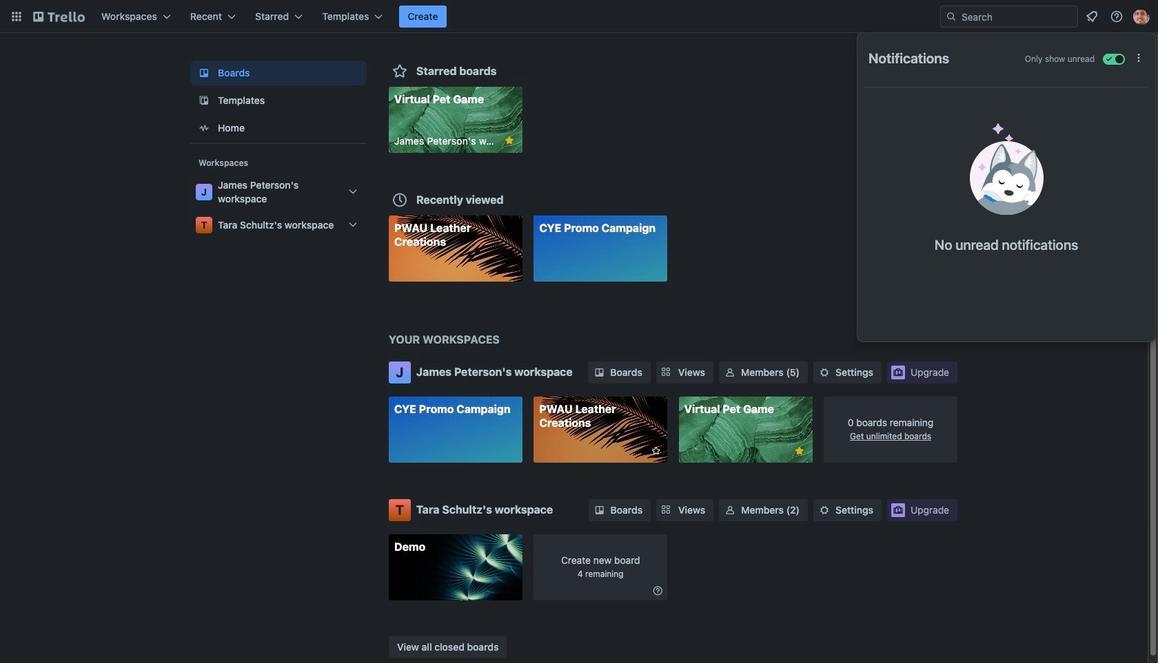 Task type: locate. For each thing, give the bounding box(es) containing it.
click to unstar this board. it will be removed from your starred list. image
[[503, 134, 516, 147], [793, 445, 806, 458]]

sm image
[[593, 366, 606, 380], [723, 366, 737, 380], [651, 584, 665, 598]]

1 horizontal spatial click to unstar this board. it will be removed from your starred list. image
[[793, 445, 806, 458]]

taco image
[[970, 123, 1044, 215]]

search image
[[946, 11, 957, 22]]

template board image
[[196, 92, 212, 109]]

sm image
[[818, 366, 832, 380], [593, 504, 606, 517], [723, 504, 737, 517], [818, 504, 832, 517]]

0 horizontal spatial click to unstar this board. it will be removed from your starred list. image
[[503, 134, 516, 147]]

home image
[[196, 120, 212, 137]]

0 vertical spatial click to unstar this board. it will be removed from your starred list. image
[[503, 134, 516, 147]]

0 notifications image
[[1084, 8, 1100, 25]]

Search field
[[940, 6, 1078, 28]]

james peterson (jamespeterson93) image
[[1133, 8, 1150, 25]]

board image
[[196, 65, 212, 81]]



Task type: describe. For each thing, give the bounding box(es) containing it.
1 vertical spatial click to unstar this board. it will be removed from your starred list. image
[[793, 445, 806, 458]]

1 horizontal spatial sm image
[[651, 584, 665, 598]]

back to home image
[[33, 6, 85, 28]]

primary element
[[0, 0, 1158, 33]]

0 horizontal spatial sm image
[[593, 366, 606, 380]]

2 horizontal spatial sm image
[[723, 366, 737, 380]]

open information menu image
[[1110, 10, 1124, 23]]



Task type: vqa. For each thing, say whether or not it's contained in the screenshot.
search icon
yes



